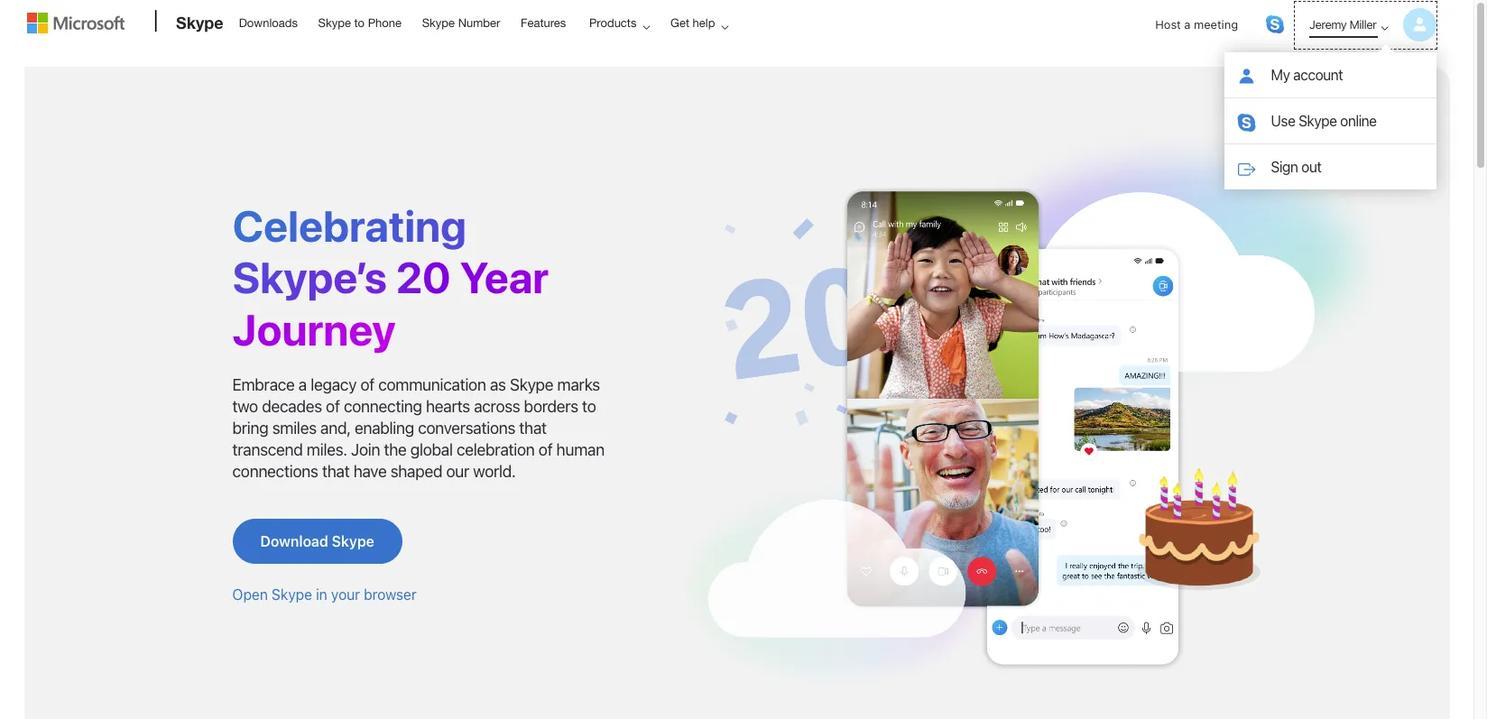 Task type: vqa. For each thing, say whether or not it's contained in the screenshot.
ndi®
no



Task type: describe. For each thing, give the bounding box(es) containing it.
phone
[[368, 16, 402, 30]]

have
[[353, 462, 387, 481]]

bring
[[232, 418, 268, 437]]

skype inside skype link
[[176, 13, 224, 32]]

arrow down image
[[1374, 17, 1396, 39]]

celebration
[[457, 440, 535, 459]]

meeting
[[1194, 17, 1238, 32]]

use skype online
[[1271, 113, 1377, 129]]

0 vertical spatial of
[[360, 375, 374, 394]]

skype number
[[422, 16, 500, 30]]

skype's
[[232, 252, 387, 303]]

in
[[316, 587, 327, 603]]

help
[[693, 16, 715, 30]]

2 horizontal spatial of
[[539, 440, 553, 459]]

your
[[331, 587, 360, 603]]

celebrating skype's 20 year journey
[[232, 200, 549, 355]]

1 vertical spatial that
[[322, 462, 350, 481]]

legacy
[[311, 375, 357, 394]]

skype link
[[167, 1, 229, 50]]

connecting
[[344, 397, 422, 416]]

journey
[[232, 304, 396, 355]]

the
[[384, 440, 407, 459]]

products
[[589, 16, 637, 30]]

download skype link
[[232, 518, 402, 564]]

menu bar containing my account
[[15, 2, 1459, 190]]

browser
[[364, 587, 417, 603]]

avatar image
[[1403, 8, 1436, 42]]

host a meeting link
[[1141, 2, 1253, 48]]

a for embrace
[[299, 375, 307, 394]]

skype image
[[1238, 114, 1255, 132]]

out
[[1301, 159, 1322, 175]]

get
[[671, 16, 689, 30]]

signout image
[[1237, 160, 1256, 178]]

open skype in your browser
[[232, 587, 417, 603]]

as
[[490, 375, 506, 394]]

embrace a legacy of communication as skype marks two decades of connecting hearts across borders to bring smiles and, enabling conversations that transcend miles. join the global celebration of human connections that have shaped our world.
[[232, 375, 605, 481]]

skype inside the skype number link
[[422, 16, 455, 30]]

use skype online link
[[1224, 98, 1436, 143]]

our
[[446, 462, 469, 481]]

open
[[232, 587, 268, 603]]

miles.
[[307, 440, 347, 459]]

my
[[1271, 67, 1290, 83]]

my account
[[1271, 67, 1343, 83]]

skype inside use skype online link
[[1299, 113, 1337, 129]]

skype number link
[[414, 1, 508, 44]]

jeremy miller
[[1310, 17, 1377, 32]]

enabling
[[355, 418, 414, 437]]

embrace
[[232, 375, 295, 394]]

transcend
[[232, 440, 303, 459]]

20
[[396, 252, 451, 303]]

sign out
[[1271, 159, 1322, 175]]

skype inside embrace a legacy of communication as skype marks two decades of connecting hearts across borders to bring smiles and, enabling conversations that transcend miles. join the global celebration of human connections that have shaped our world.
[[510, 375, 553, 394]]



Task type: locate. For each thing, give the bounding box(es) containing it.
to left phone
[[354, 16, 365, 30]]

connections
[[232, 462, 318, 481]]

1 vertical spatial to
[[582, 397, 596, 416]]

get help
[[671, 16, 715, 30]]

a inside host a meeting link
[[1184, 17, 1191, 32]]

1 horizontal spatial to
[[582, 397, 596, 416]]

year
[[460, 252, 549, 303]]

get help button
[[659, 1, 743, 45]]

skype inside download skype link
[[332, 533, 374, 549]]

0 horizontal spatial to
[[354, 16, 365, 30]]

0 horizontal spatial of
[[326, 397, 340, 416]]

that down the borders
[[519, 418, 547, 437]]

1 vertical spatial a
[[299, 375, 307, 394]]

skype inside skype to phone link
[[318, 16, 351, 30]]

miller
[[1350, 17, 1377, 32]]

 link
[[1266, 15, 1284, 33]]

menu containing my account
[[1224, 52, 1436, 190]]

of left human
[[539, 440, 553, 459]]

1 vertical spatial of
[[326, 397, 340, 416]]

world.
[[473, 462, 516, 481]]

sign
[[1271, 159, 1298, 175]]

download
[[260, 533, 328, 549]]

online
[[1340, 113, 1377, 129]]

host a meeting
[[1155, 17, 1238, 32]]

to down the marks
[[582, 397, 596, 416]]

0 vertical spatial to
[[354, 16, 365, 30]]

features link
[[513, 1, 574, 44]]

skype to phone
[[318, 16, 402, 30]]

1 horizontal spatial of
[[360, 375, 374, 394]]

and,
[[320, 418, 351, 437]]

1 horizontal spatial that
[[519, 418, 547, 437]]

hearts
[[426, 397, 470, 416]]

skype up your
[[332, 533, 374, 549]]

two
[[232, 397, 258, 416]]

skype
[[176, 13, 224, 32], [318, 16, 351, 30], [422, 16, 455, 30], [1299, 113, 1337, 129], [510, 375, 553, 394], [332, 533, 374, 549], [272, 587, 312, 603]]

of down legacy
[[326, 397, 340, 416]]

microsoft image
[[27, 13, 125, 33]]

jeremy
[[1310, 17, 1347, 32]]

that
[[519, 418, 547, 437], [322, 462, 350, 481]]

my account link
[[1224, 52, 1436, 97]]

shaped
[[390, 462, 442, 481]]

a right host at right
[[1184, 17, 1191, 32]]

downloads link
[[231, 1, 306, 44]]

skype up the borders
[[510, 375, 553, 394]]

sign out link
[[1224, 144, 1436, 190]]

skype left phone
[[318, 16, 351, 30]]

smiles
[[272, 418, 317, 437]]

skype left downloads link
[[176, 13, 224, 32]]

0 horizontal spatial a
[[299, 375, 307, 394]]

a up the decades
[[299, 375, 307, 394]]

skype right use
[[1299, 113, 1337, 129]]

menu bar
[[15, 2, 1459, 190]]

join
[[351, 440, 380, 459]]

products button
[[578, 1, 665, 45]]

decades
[[262, 397, 322, 416]]

skype to phone link
[[310, 1, 410, 44]]

host
[[1155, 17, 1181, 32]]

open skype in your browser link
[[232, 587, 417, 603]]

communication
[[378, 375, 486, 394]]

skype left in
[[272, 587, 312, 603]]

user image
[[1238, 68, 1255, 86]]

of up connecting
[[360, 375, 374, 394]]

skype left number
[[422, 16, 455, 30]]

that down miles.
[[322, 462, 350, 481]]

downloads
[[239, 16, 298, 30]]

global
[[410, 440, 453, 459]]

account
[[1293, 67, 1343, 83]]

a for host
[[1184, 17, 1191, 32]]

borders
[[524, 397, 578, 416]]

to
[[354, 16, 365, 30], [582, 397, 596, 416]]

jeremy miller link
[[1295, 2, 1436, 48]]

celebrating
[[232, 200, 467, 251]]

marks
[[557, 375, 600, 394]]

features
[[521, 16, 566, 30]]

0 horizontal spatial that
[[322, 462, 350, 481]]

menu
[[1224, 52, 1436, 190]]

to inside embrace a legacy of communication as skype marks two decades of connecting hearts across borders to bring smiles and, enabling conversations that transcend miles. join the global celebration of human connections that have shaped our world.
[[582, 397, 596, 416]]

2 vertical spatial of
[[539, 440, 553, 459]]

a inside embrace a legacy of communication as skype marks two decades of connecting hearts across borders to bring smiles and, enabling conversations that transcend miles. join the global celebration of human connections that have shaped our world.
[[299, 375, 307, 394]]

great video calling with skype image
[[666, 121, 1396, 698]]

human
[[556, 440, 605, 459]]

download skype
[[260, 533, 374, 549]]

1 horizontal spatial a
[[1184, 17, 1191, 32]]

0 vertical spatial that
[[519, 418, 547, 437]]

across
[[474, 397, 520, 416]]

use
[[1271, 113, 1295, 129]]

number
[[458, 16, 500, 30]]

a
[[1184, 17, 1191, 32], [299, 375, 307, 394]]

of
[[360, 375, 374, 394], [326, 397, 340, 416], [539, 440, 553, 459]]

0 vertical spatial a
[[1184, 17, 1191, 32]]

conversations
[[418, 418, 515, 437]]



